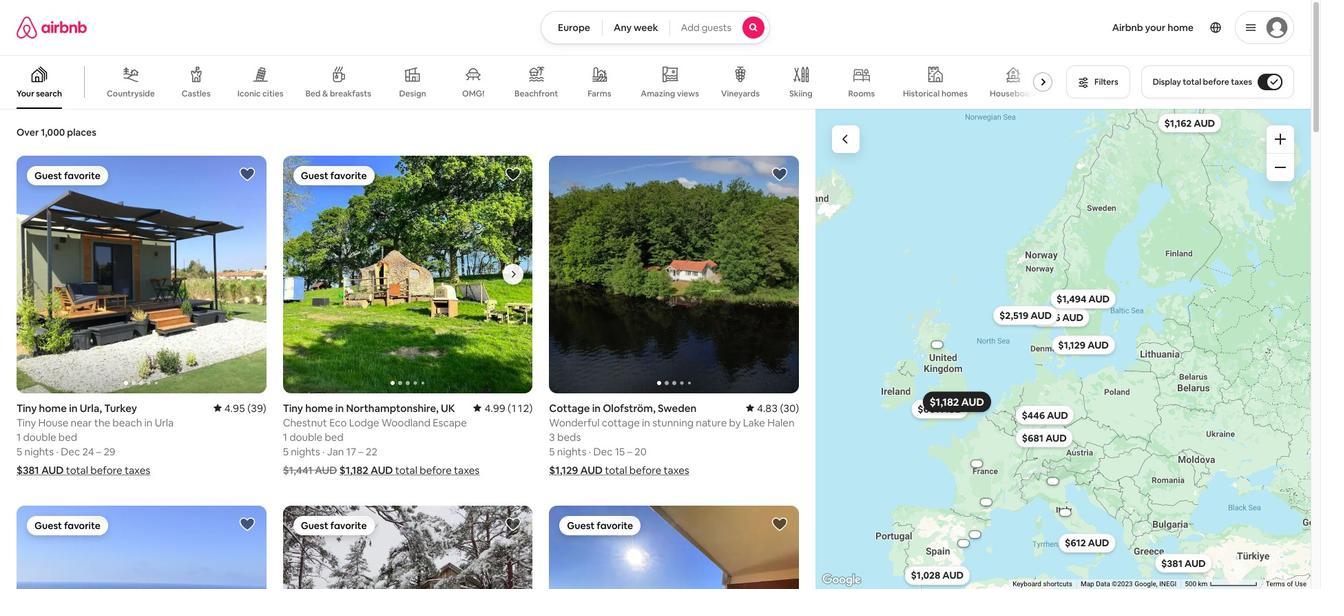 Task type: describe. For each thing, give the bounding box(es) containing it.
$1,494 aud
[[1057, 292, 1110, 305]]

$446 aud button
[[1016, 405, 1074, 425]]

omg!
[[462, 88, 485, 99]]

uk
[[441, 401, 455, 414]]

taxes inside tiny home in northamptonshire, uk chestnut eco lodge woodland escape 1 double bed 5 nights · jan 17 – 22 $1,441 aud $1,182 aud total before taxes
[[454, 463, 480, 476]]

$446 aud
[[1022, 409, 1068, 421]]

tiny left house
[[17, 416, 36, 429]]

eco
[[329, 416, 347, 429]]

before inside cottage in olofström, sweden wonderful cottage in stunning nature by lake halen 3 beds 5 nights · dec 15 – 20 $1,129 aud total before taxes
[[630, 463, 662, 476]]

add
[[681, 21, 700, 34]]

$381 aud button
[[1155, 553, 1212, 573]]

4.95 (39)
[[224, 401, 266, 414]]

group containing iconic cities
[[0, 55, 1058, 109]]

4.83
[[757, 401, 778, 414]]

1 inside tiny home in northamptonshire, uk chestnut eco lodge woodland escape 1 double bed 5 nights · jan 17 – 22 $1,441 aud $1,182 aud total before taxes
[[283, 430, 287, 443]]

500 km button
[[1181, 579, 1262, 589]]

$708 aud button
[[961, 525, 989, 544]]

house
[[38, 416, 68, 429]]

in up near
[[69, 401, 78, 414]]

$1,129 aud inside button
[[1058, 339, 1109, 351]]

$419 aud button
[[950, 533, 977, 553]]

$1,129 aud inside cottage in olofström, sweden wonderful cottage in stunning nature by lake halen 3 beds 5 nights · dec 15 – 20 $1,129 aud total before taxes
[[549, 463, 603, 476]]

near
[[71, 416, 92, 429]]

europe
[[558, 21, 590, 34]]

km
[[1199, 580, 1208, 588]]

cities
[[263, 88, 283, 99]]

terms
[[1266, 580, 1286, 588]]

$419 aud
[[955, 541, 972, 545]]

keyboard shortcuts
[[1013, 580, 1073, 588]]

places
[[67, 126, 96, 138]]

$1,173 aud
[[967, 461, 987, 466]]

urla,
[[80, 401, 102, 414]]

$1,222 aud
[[976, 500, 997, 504]]

$708 aud
[[966, 532, 984, 537]]

500 km
[[1185, 580, 1210, 588]]

tiny home in urla, turkey tiny house near the beach in urla 1 double bed 5 nights · dec 24 – 29 $381 aud total before taxes
[[17, 401, 174, 476]]

$1,162 aud
[[1164, 116, 1215, 129]]

add to wishlist: apartment in salou, spain image
[[772, 516, 788, 532]]

total inside cottage in olofström, sweden wonderful cottage in stunning nature by lake halen 3 beds 5 nights · dec 15 – 20 $1,129 aud total before taxes
[[605, 463, 627, 476]]

add to wishlist: tiny home in northamptonshire, uk image
[[505, 166, 522, 183]]

in up wonderful
[[592, 401, 601, 414]]

(39)
[[247, 401, 266, 414]]

4.95 out of 5 average rating,  39 reviews image
[[213, 401, 266, 414]]

nights inside tiny home in northamptonshire, uk chestnut eco lodge woodland escape 1 double bed 5 nights · jan 17 – 22 $1,441 aud $1,182 aud total before taxes
[[291, 445, 320, 458]]

google image
[[819, 571, 865, 589]]

(30)
[[780, 401, 799, 414]]

©2023
[[1112, 580, 1133, 588]]

in down olofström,
[[642, 416, 650, 429]]

week
[[634, 21, 658, 34]]

airbnb your home link
[[1104, 13, 1202, 42]]

add to wishlist: tiny home in urla, turkey image
[[239, 166, 255, 183]]

beds
[[557, 430, 581, 443]]

total inside tiny home in northamptonshire, uk chestnut eco lodge woodland escape 1 double bed 5 nights · jan 17 – 22 $1,441 aud $1,182 aud total before taxes
[[395, 463, 418, 476]]

15
[[615, 445, 625, 458]]

bed inside tiny home in northamptonshire, uk chestnut eco lodge woodland escape 1 double bed 5 nights · jan 17 – 22 $1,441 aud $1,182 aud total before taxes
[[325, 430, 344, 443]]

total inside "tiny home in urla, turkey tiny house near the beach in urla 1 double bed 5 nights · dec 24 – 29 $381 aud total before taxes"
[[66, 463, 88, 476]]

in left urla
[[144, 416, 153, 429]]

$686 aud button
[[1031, 307, 1090, 327]]

airbnb your home
[[1113, 21, 1194, 34]]

design
[[399, 88, 426, 99]]

4.83 out of 5 average rating,  30 reviews image
[[746, 401, 799, 414]]

farms
[[588, 88, 611, 99]]

shortcuts
[[1044, 580, 1073, 588]]

amazing
[[641, 88, 675, 99]]

$1,129 aud button
[[1052, 335, 1115, 354]]

google,
[[1135, 580, 1158, 588]]

iconic cities
[[237, 88, 283, 99]]

home for 4.95 (39)
[[39, 401, 67, 414]]

rooms
[[849, 88, 875, 99]]

$1,471 aud
[[1043, 479, 1063, 483]]

$1,494 aud $686 aud
[[1037, 292, 1110, 323]]

skiing
[[790, 88, 813, 99]]

over
[[17, 126, 39, 138]]

20
[[635, 445, 647, 458]]

– inside tiny home in northamptonshire, uk chestnut eco lodge woodland escape 1 double bed 5 nights · jan 17 – 22 $1,441 aud $1,182 aud total before taxes
[[359, 445, 364, 458]]

houseboats
[[990, 88, 1037, 99]]

5 inside "tiny home in urla, turkey tiny house near the beach in urla 1 double bed 5 nights · dec 24 – 29 $381 aud total before taxes"
[[17, 445, 22, 458]]

turkey
[[104, 401, 137, 414]]

terms of use link
[[1266, 580, 1307, 588]]

$3,025 aud button
[[923, 335, 951, 354]]

woodland
[[382, 416, 431, 429]]

breakfasts
[[330, 88, 371, 99]]

jan
[[327, 445, 344, 458]]

tiny home in northamptonshire, uk chestnut eco lodge woodland escape 1 double bed 5 nights · jan 17 – 22 $1,441 aud $1,182 aud total before taxes
[[283, 401, 480, 476]]

4.99 out of 5 average rating,  112 reviews image
[[474, 401, 533, 414]]

map data ©2023 google, inegi
[[1081, 580, 1177, 588]]

$3,025 aud
[[926, 342, 948, 347]]

any week
[[614, 21, 658, 34]]

display total before taxes
[[1153, 76, 1253, 88]]

$1,173 aud button
[[963, 454, 991, 473]]

filters
[[1095, 76, 1119, 88]]

wonderful
[[549, 416, 600, 429]]

before inside tiny home in northamptonshire, uk chestnut eco lodge woodland escape 1 double bed 5 nights · jan 17 – 22 $1,441 aud $1,182 aud total before taxes
[[420, 463, 452, 476]]

total right display
[[1183, 76, 1202, 88]]

amazing views
[[641, 88, 699, 99]]

17
[[346, 445, 356, 458]]

4.83 (30)
[[757, 401, 799, 414]]

$1,028 aud button
[[905, 566, 970, 585]]

by
[[729, 416, 741, 429]]

add guests button
[[669, 11, 770, 44]]

escape
[[433, 416, 467, 429]]

data
[[1096, 580, 1111, 588]]



Task type: vqa. For each thing, say whether or not it's contained in the screenshot.
right nights
yes



Task type: locate. For each thing, give the bounding box(es) containing it.
1 vertical spatial $1,129 aud
[[549, 463, 603, 476]]

5 inside cottage in olofström, sweden wonderful cottage in stunning nature by lake halen 3 beds 5 nights · dec 15 – 20 $1,129 aud total before taxes
[[549, 445, 555, 458]]

0 vertical spatial $1,129 aud
[[1058, 339, 1109, 351]]

5
[[17, 445, 22, 458], [283, 445, 289, 458], [549, 445, 555, 458]]

2 dec from the left
[[594, 445, 613, 458]]

home right the your
[[1168, 21, 1194, 34]]

0 horizontal spatial 5
[[17, 445, 22, 458]]

home
[[1168, 21, 1194, 34], [39, 401, 67, 414], [305, 401, 333, 414]]

keyboard shortcuts button
[[1013, 580, 1073, 589]]

22
[[366, 445, 378, 458]]

in up eco
[[335, 401, 344, 414]]

$1,129 aud down $686 aud
[[1058, 339, 1109, 351]]

2 – from the left
[[359, 445, 364, 458]]

· down house
[[56, 445, 58, 458]]

nature
[[696, 416, 727, 429]]

0 horizontal spatial dec
[[61, 445, 80, 458]]

halen
[[768, 416, 795, 429]]

cottage
[[602, 416, 640, 429]]

· left 15
[[589, 445, 591, 458]]

$1,494 aud button
[[1050, 289, 1116, 308]]

1 horizontal spatial $1,129 aud
[[1058, 339, 1109, 351]]

0 horizontal spatial $1,129 aud
[[549, 463, 603, 476]]

2 horizontal spatial nights
[[557, 445, 587, 458]]

add to wishlist: cottage in olofström, sweden image
[[772, 166, 788, 183]]

cottage
[[549, 401, 590, 414]]

$686 aud
[[1037, 311, 1084, 323]]

$1,182 aud inside $1,182 aud button
[[930, 395, 984, 408]]

$671 aud button
[[1052, 503, 1079, 522]]

1 horizontal spatial bed
[[325, 430, 344, 443]]

nights
[[24, 445, 54, 458], [291, 445, 320, 458], [557, 445, 587, 458]]

$1,182 aud inside tiny home in northamptonshire, uk chestnut eco lodge woodland escape 1 double bed 5 nights · jan 17 – 22 $1,441 aud $1,182 aud total before taxes
[[340, 463, 393, 476]]

2 horizontal spatial ·
[[589, 445, 591, 458]]

before down escape
[[420, 463, 452, 476]]

google map
showing 20 stays. region
[[816, 109, 1311, 589]]

homes
[[942, 88, 968, 99]]

1 horizontal spatial nights
[[291, 445, 320, 458]]

5 down the 3
[[549, 445, 555, 458]]

home inside tiny home in northamptonshire, uk chestnut eco lodge woodland escape 1 double bed 5 nights · jan 17 – 22 $1,441 aud $1,182 aud total before taxes
[[305, 401, 333, 414]]

beachfront
[[515, 88, 558, 99]]

(112)
[[508, 401, 533, 414]]

500
[[1185, 580, 1197, 588]]

1 dec from the left
[[61, 445, 80, 458]]

taxes
[[1231, 76, 1253, 88], [125, 463, 150, 476], [454, 463, 480, 476], [664, 463, 690, 476]]

1 nights from the left
[[24, 445, 54, 458]]

$661 aud $708 aud
[[918, 403, 984, 537]]

home for 4.99 (112)
[[305, 401, 333, 414]]

1 inside "tiny home in urla, turkey tiny house near the beach in urla 1 double bed 5 nights · dec 24 – 29 $381 aud total before taxes"
[[17, 430, 21, 443]]

&
[[322, 88, 328, 99]]

None search field
[[541, 11, 770, 44]]

$1,129 aud
[[1058, 339, 1109, 351], [549, 463, 603, 476]]

· inside tiny home in northamptonshire, uk chestnut eco lodge woodland escape 1 double bed 5 nights · jan 17 – 22 $1,441 aud $1,182 aud total before taxes
[[322, 445, 325, 458]]

urla
[[155, 416, 174, 429]]

chestnut
[[283, 416, 327, 429]]

1 horizontal spatial ·
[[322, 445, 325, 458]]

home inside "tiny home in urla, turkey tiny house near the beach in urla 1 double bed 5 nights · dec 24 – 29 $381 aud total before taxes"
[[39, 401, 67, 414]]

profile element
[[787, 0, 1295, 55]]

total down woodland
[[395, 463, 418, 476]]

0 horizontal spatial ·
[[56, 445, 58, 458]]

2 horizontal spatial –
[[627, 445, 633, 458]]

stunning
[[653, 416, 694, 429]]

0 vertical spatial $1,182 aud
[[930, 395, 984, 408]]

taxes inside "tiny home in urla, turkey tiny house near the beach in urla 1 double bed 5 nights · dec 24 – 29 $381 aud total before taxes"
[[125, 463, 150, 476]]

lodge
[[349, 416, 379, 429]]

$1,222 aud button
[[972, 492, 1000, 511]]

$1,182 aud button
[[923, 391, 991, 412]]

in inside tiny home in northamptonshire, uk chestnut eco lodge woodland escape 1 double bed 5 nights · jan 17 – 22 $1,441 aud $1,182 aud total before taxes
[[335, 401, 344, 414]]

bed down near
[[58, 430, 77, 443]]

total down 15
[[605, 463, 627, 476]]

2 double from the left
[[289, 430, 323, 443]]

– inside cottage in olofström, sweden wonderful cottage in stunning nature by lake halen 3 beds 5 nights · dec 15 – 20 $1,129 aud total before taxes
[[627, 445, 633, 458]]

nights inside cottage in olofström, sweden wonderful cottage in stunning nature by lake halen 3 beds 5 nights · dec 15 – 20 $1,129 aud total before taxes
[[557, 445, 587, 458]]

1 horizontal spatial –
[[359, 445, 364, 458]]

–
[[96, 445, 101, 458], [359, 445, 364, 458], [627, 445, 633, 458]]

sweden
[[658, 401, 697, 414]]

4.99 (112)
[[485, 401, 533, 414]]

2 bed from the left
[[325, 430, 344, 443]]

before down 20
[[630, 463, 662, 476]]

1 vertical spatial $381 aud
[[1161, 557, 1206, 569]]

1 double from the left
[[23, 430, 56, 443]]

0 horizontal spatial double
[[23, 430, 56, 443]]

1 horizontal spatial $1,182 aud
[[930, 395, 984, 408]]

2 · from the left
[[322, 445, 325, 458]]

double down chestnut
[[289, 430, 323, 443]]

0 horizontal spatial 1
[[17, 430, 21, 443]]

total down 24
[[66, 463, 88, 476]]

nights inside "tiny home in urla, turkey tiny house near the beach in urla 1 double bed 5 nights · dec 24 – 29 $381 aud total before taxes"
[[24, 445, 54, 458]]

2 1 from the left
[[283, 430, 287, 443]]

double inside "tiny home in urla, turkey tiny house near the beach in urla 1 double bed 5 nights · dec 24 – 29 $381 aud total before taxes"
[[23, 430, 56, 443]]

– right 17
[[359, 445, 364, 458]]

$381 aud inside "tiny home in urla, turkey tiny house near the beach in urla 1 double bed 5 nights · dec 24 – 29 $381 aud total before taxes"
[[17, 463, 64, 476]]

double
[[23, 430, 56, 443], [289, 430, 323, 443]]

search
[[36, 88, 62, 99]]

bed inside "tiny home in urla, turkey tiny house near the beach in urla 1 double bed 5 nights · dec 24 – 29 $381 aud total before taxes"
[[58, 430, 77, 443]]

display
[[1153, 76, 1182, 88]]

$1,441 aud
[[283, 463, 337, 476]]

over 1,000 places
[[17, 126, 96, 138]]

castles
[[182, 88, 211, 99]]

cottage in olofström, sweden wonderful cottage in stunning nature by lake halen 3 beds 5 nights · dec 15 – 20 $1,129 aud total before taxes
[[549, 401, 795, 476]]

1 vertical spatial $1,182 aud
[[340, 463, 393, 476]]

$612 aud button
[[1059, 533, 1116, 553]]

$1,028 aud
[[911, 569, 964, 581]]

historical homes
[[903, 88, 968, 99]]

2 horizontal spatial home
[[1168, 21, 1194, 34]]

$612 aud
[[1065, 537, 1109, 549]]

$381 aud up 500
[[1161, 557, 1206, 569]]

1 1 from the left
[[17, 430, 21, 443]]

0 horizontal spatial home
[[39, 401, 67, 414]]

2 nights from the left
[[291, 445, 320, 458]]

bed & breakfasts
[[306, 88, 371, 99]]

1 5 from the left
[[17, 445, 22, 458]]

tiny left the urla,
[[17, 401, 37, 414]]

tiny
[[17, 401, 37, 414], [283, 401, 303, 414], [17, 416, 36, 429]]

taxes inside cottage in olofström, sweden wonderful cottage in stunning nature by lake halen 3 beds 5 nights · dec 15 – 20 $1,129 aud total before taxes
[[664, 463, 690, 476]]

filters button
[[1067, 65, 1130, 99]]

home up chestnut
[[305, 401, 333, 414]]

0 horizontal spatial –
[[96, 445, 101, 458]]

dec left 15
[[594, 445, 613, 458]]

3 · from the left
[[589, 445, 591, 458]]

$1,182 aud down the 22
[[340, 463, 393, 476]]

2 5 from the left
[[283, 445, 289, 458]]

the
[[94, 416, 110, 429]]

1 – from the left
[[96, 445, 101, 458]]

5 left 24
[[17, 445, 22, 458]]

double down house
[[23, 430, 56, 443]]

tiny up chestnut
[[283, 401, 303, 414]]

3
[[549, 430, 555, 443]]

1 horizontal spatial dec
[[594, 445, 613, 458]]

your search
[[17, 88, 62, 99]]

4.99
[[485, 401, 505, 414]]

$661 aud button
[[911, 399, 969, 418]]

· left 'jan'
[[322, 445, 325, 458]]

before up $1,162 aud
[[1203, 76, 1230, 88]]

– inside "tiny home in urla, turkey tiny house near the beach in urla 1 double bed 5 nights · dec 24 – 29 $381 aud total before taxes"
[[96, 445, 101, 458]]

before down "29"
[[90, 463, 122, 476]]

before
[[1203, 76, 1230, 88], [90, 463, 122, 476], [420, 463, 452, 476], [630, 463, 662, 476]]

add to wishlist: cottage in castellabate, italy image
[[239, 516, 255, 532]]

nights down house
[[24, 445, 54, 458]]

$2,519 aud
[[999, 309, 1052, 321]]

dec inside cottage in olofström, sweden wonderful cottage in stunning nature by lake halen 3 beds 5 nights · dec 15 – 20 $1,129 aud total before taxes
[[594, 445, 613, 458]]

2 horizontal spatial 5
[[549, 445, 555, 458]]

· inside cottage in olofström, sweden wonderful cottage in stunning nature by lake halen 3 beds 5 nights · dec 15 – 20 $1,129 aud total before taxes
[[589, 445, 591, 458]]

1 horizontal spatial 1
[[283, 430, 287, 443]]

terms of use
[[1266, 580, 1307, 588]]

tiny for tiny home in urla, turkey tiny house near the beach in urla 1 double bed 5 nights · dec 24 – 29 $381 aud total before taxes
[[17, 401, 37, 414]]

1 horizontal spatial double
[[289, 430, 323, 443]]

keyboard
[[1013, 580, 1042, 588]]

add to wishlist: treehouse in konsmo, norway image
[[505, 516, 522, 532]]

·
[[56, 445, 58, 458], [322, 445, 325, 458], [589, 445, 591, 458]]

0 horizontal spatial $1,182 aud
[[340, 463, 393, 476]]

1,000
[[41, 126, 65, 138]]

double inside tiny home in northamptonshire, uk chestnut eco lodge woodland escape 1 double bed 5 nights · jan 17 – 22 $1,441 aud $1,182 aud total before taxes
[[289, 430, 323, 443]]

5 up "$1,441 aud"
[[283, 445, 289, 458]]

1 · from the left
[[56, 445, 58, 458]]

bed up 'jan'
[[325, 430, 344, 443]]

europe button
[[541, 11, 603, 44]]

northamptonshire,
[[346, 401, 439, 414]]

inegi
[[1160, 580, 1177, 588]]

3 nights from the left
[[557, 445, 587, 458]]

any week button
[[602, 11, 670, 44]]

dec inside "tiny home in urla, turkey tiny house near the beach in urla 1 double bed 5 nights · dec 24 – 29 $381 aud total before taxes"
[[61, 445, 80, 458]]

nights up "$1,441 aud"
[[291, 445, 320, 458]]

group
[[0, 55, 1058, 109], [17, 156, 266, 393], [283, 156, 533, 393], [549, 156, 799, 393], [17, 505, 266, 589], [283, 505, 533, 589], [549, 505, 799, 589]]

3 5 from the left
[[549, 445, 555, 458]]

none search field containing europe
[[541, 11, 770, 44]]

your
[[17, 88, 34, 99]]

– right 24
[[96, 445, 101, 458]]

dec
[[61, 445, 80, 458], [594, 445, 613, 458]]

· inside "tiny home in urla, turkey tiny house near the beach in urla 1 double bed 5 nights · dec 24 – 29 $381 aud total before taxes"
[[56, 445, 58, 458]]

olofström,
[[603, 401, 656, 414]]

zoom out image
[[1275, 162, 1286, 173]]

home inside profile element
[[1168, 21, 1194, 34]]

beach
[[113, 416, 142, 429]]

add guests
[[681, 21, 732, 34]]

before inside "tiny home in urla, turkey tiny house near the beach in urla 1 double bed 5 nights · dec 24 – 29 $381 aud total before taxes"
[[90, 463, 122, 476]]

1 bed from the left
[[58, 430, 77, 443]]

3 – from the left
[[627, 445, 633, 458]]

$381 aud inside button
[[1161, 557, 1206, 569]]

home up house
[[39, 401, 67, 414]]

1 horizontal spatial 5
[[283, 445, 289, 458]]

tiny for tiny home in northamptonshire, uk chestnut eco lodge woodland escape 1 double bed 5 nights · jan 17 – 22 $1,441 aud $1,182 aud total before taxes
[[283, 401, 303, 414]]

total
[[1183, 76, 1202, 88], [66, 463, 88, 476], [395, 463, 418, 476], [605, 463, 627, 476]]

5 inside tiny home in northamptonshire, uk chestnut eco lodge woodland escape 1 double bed 5 nights · jan 17 – 22 $1,441 aud $1,182 aud total before taxes
[[283, 445, 289, 458]]

$1,129 aud down "beds"
[[549, 463, 603, 476]]

views
[[677, 88, 699, 99]]

tiny inside tiny home in northamptonshire, uk chestnut eco lodge woodland escape 1 double bed 5 nights · jan 17 – 22 $1,441 aud $1,182 aud total before taxes
[[283, 401, 303, 414]]

1
[[17, 430, 21, 443], [283, 430, 287, 443]]

1 horizontal spatial $381 aud
[[1161, 557, 1206, 569]]

1 horizontal spatial home
[[305, 401, 333, 414]]

nights down "beds"
[[557, 445, 587, 458]]

$1,182 aud down "$3,025 aud"
[[930, 395, 984, 408]]

29
[[104, 445, 115, 458]]

0 horizontal spatial nights
[[24, 445, 54, 458]]

zoom in image
[[1275, 134, 1286, 145]]

24
[[82, 445, 94, 458]]

0 horizontal spatial $381 aud
[[17, 463, 64, 476]]

0 vertical spatial $381 aud
[[17, 463, 64, 476]]

0 horizontal spatial bed
[[58, 430, 77, 443]]

dec left 24
[[61, 445, 80, 458]]

$381 aud down house
[[17, 463, 64, 476]]

– right 15
[[627, 445, 633, 458]]

$681 aud
[[1022, 431, 1067, 444]]



